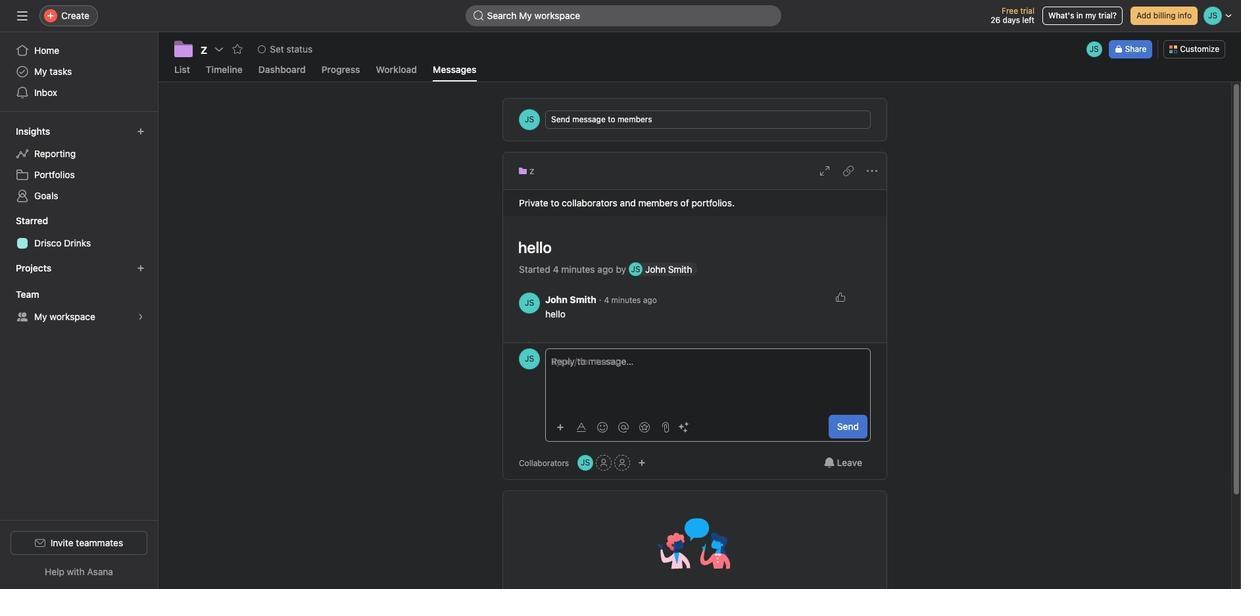 Task type: describe. For each thing, give the bounding box(es) containing it.
isinverse image
[[473, 11, 484, 21]]

add to starred image
[[232, 44, 243, 55]]

3 js image from the top
[[525, 349, 534, 370]]

1 js image from the top
[[525, 109, 534, 130]]

add or remove collaborators image
[[638, 459, 646, 467]]

show options image
[[214, 44, 225, 55]]

emoji image
[[598, 422, 608, 433]]

insert an object image
[[557, 423, 565, 431]]

new insights image
[[137, 128, 145, 136]]

insights element
[[0, 120, 158, 209]]

at mention image
[[619, 422, 629, 433]]

more actions image
[[867, 166, 878, 176]]

2 js image from the top
[[525, 293, 534, 314]]

teams element
[[0, 283, 158, 330]]

appreciations image
[[640, 422, 650, 433]]

0 vertical spatial js image
[[1090, 41, 1099, 57]]



Task type: vqa. For each thing, say whether or not it's contained in the screenshot.
Show options icon
yes



Task type: locate. For each thing, give the bounding box(es) containing it.
1 vertical spatial js image
[[631, 263, 641, 276]]

2 vertical spatial js image
[[525, 349, 534, 370]]

list box
[[466, 5, 781, 26]]

hide sidebar image
[[17, 11, 28, 21]]

0 vertical spatial js image
[[525, 109, 534, 130]]

js image
[[1090, 41, 1099, 57], [631, 263, 641, 276], [581, 455, 590, 471]]

full screen image
[[820, 166, 830, 176]]

Conversation Name text field
[[510, 232, 871, 263]]

starred element
[[0, 209, 158, 257]]

copy link image
[[844, 166, 854, 176]]

toolbar
[[551, 418, 694, 437]]

new project or portfolio image
[[137, 265, 145, 272]]

2 vertical spatial js image
[[581, 455, 590, 471]]

1 vertical spatial js image
[[525, 293, 534, 314]]

2 horizontal spatial js image
[[1090, 41, 1099, 57]]

attach a file or paste an image image
[[661, 422, 671, 433]]

0 horizontal spatial js image
[[581, 455, 590, 471]]

global element
[[0, 32, 158, 111]]

1 horizontal spatial js image
[[631, 263, 641, 276]]

ai assist options image
[[679, 422, 690, 433]]

0 likes. click to like this message comment image
[[836, 293, 846, 303]]

see details, my workspace image
[[137, 313, 145, 321]]

formatting image
[[576, 422, 587, 433]]

js image
[[525, 109, 534, 130], [525, 293, 534, 314], [525, 349, 534, 370]]



